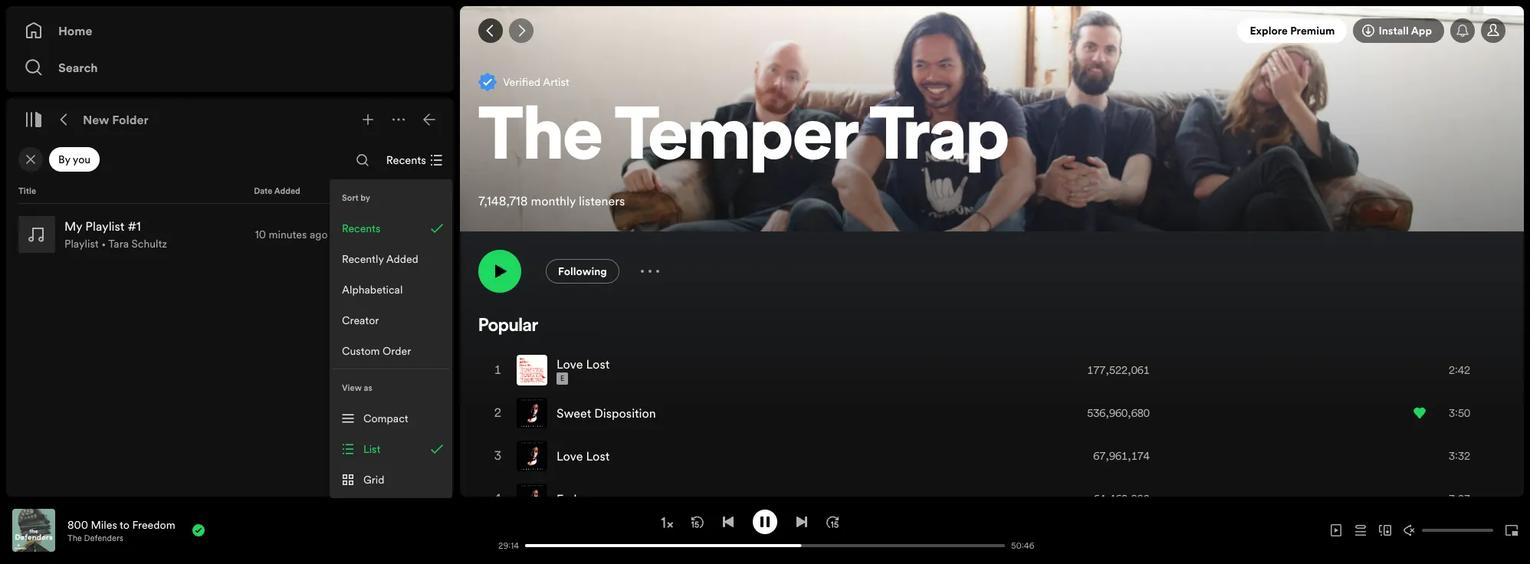 Task type: vqa. For each thing, say whether or not it's contained in the screenshot.
is to the right
no



Task type: describe. For each thing, give the bounding box(es) containing it.
3:32
[[1450, 449, 1471, 464]]

grid
[[364, 472, 385, 488]]

sweet disposition link
[[557, 405, 656, 422]]

schultz
[[132, 236, 167, 252]]

monthly
[[531, 193, 576, 210]]

800
[[67, 517, 88, 533]]

order
[[383, 344, 411, 359]]

go back image
[[485, 25, 497, 37]]

pause image
[[759, 516, 772, 528]]

custom
[[342, 344, 380, 359]]

177,522,061
[[1088, 363, 1150, 378]]

folder
[[112, 111, 149, 128]]

lost for love lost
[[586, 448, 610, 465]]

date added
[[254, 186, 301, 197]]

following
[[558, 264, 607, 279]]

sweet disposition cell
[[517, 393, 662, 434]]

800 miles to freedom link
[[67, 517, 175, 533]]

you
[[73, 152, 91, 167]]

as
[[364, 382, 372, 394]]

3:50
[[1450, 406, 1471, 421]]

what's new image
[[1457, 25, 1470, 37]]

the temper trap
[[479, 103, 1010, 177]]

50:46
[[1012, 540, 1035, 552]]

new folder
[[83, 111, 149, 128]]

playlist
[[64, 236, 99, 252]]

added for date added
[[274, 186, 301, 197]]

connect to a device image
[[1380, 525, 1392, 537]]

alphabetical button
[[333, 275, 449, 305]]

lost for love lost e
[[586, 356, 610, 373]]

clear filters image
[[25, 153, 37, 166]]

64,462,990
[[1094, 492, 1150, 507]]

install
[[1379, 23, 1410, 38]]

disposition
[[595, 405, 656, 422]]

previous image
[[722, 516, 735, 528]]

to
[[120, 517, 130, 533]]

recently
[[342, 252, 384, 267]]

7,148,718 monthly listeners
[[479, 193, 625, 210]]

love lost cell for 177,522,061
[[517, 350, 616, 391]]

search in your library image
[[356, 154, 369, 166]]

sort by menu
[[330, 179, 453, 370]]

sort
[[342, 192, 359, 204]]

popular
[[479, 318, 538, 336]]

1 love lost link from the top
[[557, 356, 610, 373]]

change speed image
[[660, 515, 675, 531]]

premium
[[1291, 23, 1336, 38]]

7,148,718
[[479, 193, 528, 210]]

29:14
[[498, 540, 519, 552]]

0 vertical spatial the
[[479, 103, 603, 177]]

install app
[[1379, 23, 1433, 38]]

added for recently added
[[386, 252, 419, 267]]

2:42
[[1450, 363, 1471, 378]]

explore
[[1251, 23, 1288, 38]]

app
[[1412, 23, 1433, 38]]

67,961,174
[[1094, 449, 1150, 464]]

home
[[58, 22, 92, 39]]

explore premium
[[1251, 23, 1336, 38]]

freedom
[[132, 517, 175, 533]]

artist
[[543, 75, 570, 90]]

grid button
[[333, 465, 449, 495]]

playlist • tara schultz
[[64, 236, 167, 252]]



Task type: locate. For each thing, give the bounding box(es) containing it.
1 vertical spatial love lost cell
[[517, 436, 616, 477]]

0 vertical spatial love lost cell
[[517, 350, 616, 391]]

group
[[12, 210, 448, 259]]

lost down sweet disposition link
[[586, 448, 610, 465]]

verified artist
[[503, 75, 570, 90]]

alphabetical
[[342, 282, 403, 298]]

2 love lost cell from the top
[[517, 436, 616, 477]]

new
[[83, 111, 109, 128]]

player controls element
[[322, 510, 1042, 552]]

view as
[[342, 382, 372, 394]]

by you
[[58, 152, 91, 167]]

the
[[479, 103, 603, 177], [67, 533, 82, 544]]

1 love from the top
[[557, 356, 583, 373]]

lost
[[586, 356, 610, 373], [586, 448, 610, 465]]

by
[[58, 152, 70, 167]]

creator
[[342, 313, 379, 328]]

recents for recents button
[[342, 221, 381, 236]]

next image
[[796, 516, 808, 528]]

explore premium button
[[1238, 18, 1348, 43]]

now playing: 800 miles to freedom by the defenders footer
[[12, 509, 462, 552]]

recently added
[[342, 252, 419, 267]]

added
[[274, 186, 301, 197], [386, 252, 419, 267]]

love
[[557, 356, 583, 373], [557, 448, 583, 465]]

following button
[[546, 260, 620, 284]]

recently added button
[[333, 244, 449, 275]]

creator button
[[333, 305, 449, 336]]

3:03 cell
[[1414, 479, 1493, 520]]

search
[[58, 59, 98, 76]]

love lost link up the "e" on the bottom left of page
[[557, 356, 610, 373]]

listeners
[[579, 193, 625, 210]]

recents inside field
[[386, 152, 426, 168]]

added inside 'recently added' button
[[386, 252, 419, 267]]

search link
[[25, 52, 436, 83]]

fader link
[[557, 491, 588, 508]]

love lost cell
[[517, 350, 616, 391], [517, 436, 616, 477]]

0 vertical spatial added
[[274, 186, 301, 197]]

group containing playlist
[[12, 210, 448, 259]]

0 horizontal spatial added
[[274, 186, 301, 197]]

the left defenders
[[67, 533, 82, 544]]

miles
[[91, 517, 117, 533]]

0 vertical spatial recents
[[386, 152, 426, 168]]

3:03
[[1450, 492, 1471, 507]]

list button
[[333, 434, 449, 465]]

1 vertical spatial recents
[[342, 221, 381, 236]]

now playing view image
[[36, 516, 48, 528]]

love for love lost e
[[557, 356, 583, 373]]

1 love lost cell from the top
[[517, 350, 616, 391]]

fader
[[557, 491, 588, 508]]

recents button
[[333, 213, 449, 244]]

sweet
[[557, 405, 592, 422]]

view
[[342, 382, 362, 394]]

new folder button
[[80, 107, 152, 132]]

custom order button
[[333, 336, 449, 367]]

the defenders link
[[67, 533, 123, 544]]

love up the 'fader' link
[[557, 448, 583, 465]]

sort by
[[342, 192, 370, 204]]

lost inside love lost e
[[586, 356, 610, 373]]

love lost cell for 67,961,174
[[517, 436, 616, 477]]

1 vertical spatial love
[[557, 448, 583, 465]]

1 vertical spatial lost
[[586, 448, 610, 465]]

2 lost from the top
[[586, 448, 610, 465]]

2 love from the top
[[557, 448, 583, 465]]

0 vertical spatial love
[[557, 356, 583, 373]]

compact
[[364, 411, 408, 426]]

e
[[561, 375, 565, 384]]

1 horizontal spatial added
[[386, 252, 419, 267]]

added inside the main element
[[274, 186, 301, 197]]

defenders
[[84, 533, 123, 544]]

skip forward 15 seconds image
[[827, 516, 839, 528]]

compact button
[[333, 403, 449, 434]]

536,960,680
[[1088, 406, 1150, 421]]

love lost e
[[557, 356, 610, 384]]

1 horizontal spatial recents
[[386, 152, 426, 168]]

Recents, List view field
[[373, 148, 453, 173]]

lost right 'explicit' element
[[586, 356, 610, 373]]

love lost
[[557, 448, 610, 465]]

0 horizontal spatial recents
[[342, 221, 381, 236]]

love lost link
[[557, 356, 610, 373], [557, 448, 610, 465]]

0 vertical spatial love lost link
[[557, 356, 610, 373]]

1 vertical spatial added
[[386, 252, 419, 267]]

verified
[[503, 75, 541, 90]]

recents
[[386, 152, 426, 168], [342, 221, 381, 236]]

top bar and user menu element
[[460, 6, 1525, 55]]

None search field
[[350, 148, 375, 173]]

1 horizontal spatial the
[[479, 103, 603, 177]]

the inside 800 miles to freedom the defenders
[[67, 533, 82, 544]]

by
[[361, 192, 370, 204]]

view as menu
[[330, 370, 453, 499]]

volume off image
[[1404, 525, 1417, 537]]

group inside the main element
[[12, 210, 448, 259]]

install app link
[[1354, 18, 1445, 43]]

added right date
[[274, 186, 301, 197]]

2 love lost link from the top
[[557, 448, 610, 465]]

love inside love lost e
[[557, 356, 583, 373]]

none search field inside the main element
[[350, 148, 375, 173]]

tara
[[108, 236, 129, 252]]

home link
[[25, 15, 436, 46]]

By you checkbox
[[49, 147, 100, 172]]

love for love lost
[[557, 448, 583, 465]]

list
[[364, 442, 381, 457]]

sweet disposition
[[557, 405, 656, 422]]

love lost cell up the 'fader' link
[[517, 436, 616, 477]]

recents inside button
[[342, 221, 381, 236]]

custom order
[[342, 344, 411, 359]]

trap
[[870, 103, 1010, 177]]

added up alphabetical button
[[386, 252, 419, 267]]

love lost cell up sweet
[[517, 350, 616, 391]]

recents for recents, list view field
[[386, 152, 426, 168]]

date
[[254, 186, 273, 197]]

1 vertical spatial the
[[67, 533, 82, 544]]

main element
[[6, 6, 454, 497]]

skip back 15 seconds image
[[692, 516, 704, 528]]

recents up recently
[[342, 221, 381, 236]]

2:42 cell
[[1414, 350, 1493, 391]]

title
[[18, 186, 36, 197]]

the down the verified artist
[[479, 103, 603, 177]]

800 miles to freedom the defenders
[[67, 517, 175, 544]]

0 vertical spatial lost
[[586, 356, 610, 373]]

3:50 cell
[[1414, 393, 1493, 434]]

recents right search in your library icon
[[386, 152, 426, 168]]

1 lost from the top
[[586, 356, 610, 373]]

temper
[[615, 103, 858, 177]]

0 horizontal spatial the
[[67, 533, 82, 544]]

1 vertical spatial love lost link
[[557, 448, 610, 465]]

love lost link down sweet disposition cell
[[557, 448, 610, 465]]

•
[[101, 236, 106, 252]]

explicit element
[[557, 373, 569, 385]]

love up the "e" on the bottom left of page
[[557, 356, 583, 373]]

go forward image
[[515, 25, 528, 37]]



